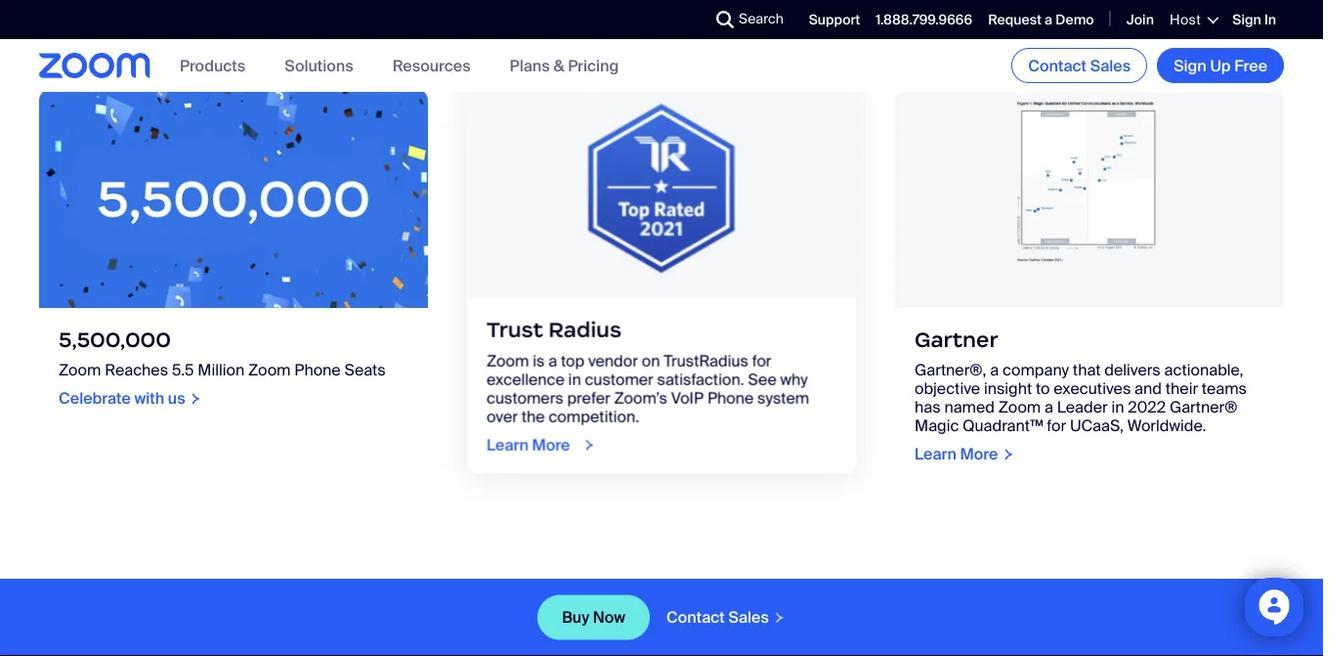 Task type: vqa. For each thing, say whether or not it's contained in the screenshot.
Buy Now
yes



Task type: describe. For each thing, give the bounding box(es) containing it.
zoom inside trust radius zoom is a top vendor on trustradius for excellence in customer satisfaction. see why customers prefer zoom's voip phone system over the competition. learn more
[[487, 353, 529, 373]]

learn inside gartner gartner®️, a company that delivers actionable, objective insight to executives and their teams has named zoom a leader in 2022 gartner®️ magic quadrant™️ for ucaas, worldwide. learn more
[[915, 444, 957, 465]]

5.5 million image
[[39, 89, 428, 308]]

customer
[[585, 371, 654, 392]]

1 horizontal spatial contact sales link
[[1012, 48, 1148, 83]]

leader
[[1058, 397, 1108, 418]]

actionable,
[[1165, 360, 1244, 381]]

executives
[[1054, 379, 1132, 399]]

buy now link
[[538, 595, 650, 640]]

zoom up celebrate
[[59, 360, 101, 381]]

buy
[[562, 607, 590, 628]]

now
[[593, 607, 626, 628]]

request
[[989, 11, 1042, 29]]

products button
[[180, 55, 246, 76]]

insight
[[985, 379, 1033, 399]]

customers
[[487, 390, 564, 410]]

teams
[[1202, 379, 1248, 399]]

buy now
[[562, 607, 626, 628]]

up
[[1211, 55, 1232, 76]]

more inside trust radius zoom is a top vendor on trustradius for excellence in customer satisfaction. see why customers prefer zoom's voip phone system over the competition. learn more
[[532, 437, 570, 457]]

satisfaction.
[[658, 371, 745, 392]]

voip
[[671, 390, 704, 410]]

for inside gartner gartner®️, a company that delivers actionable, objective insight to executives and their teams has named zoom a leader in 2022 gartner®️ magic quadrant™️ for ucaas, worldwide. learn more
[[1047, 416, 1067, 436]]

sign in
[[1233, 11, 1277, 29]]

2022
[[1129, 397, 1167, 418]]

gartner®️,
[[915, 360, 987, 381]]

prefer
[[568, 390, 611, 410]]

1 vertical spatial sales
[[729, 607, 769, 628]]

in inside trust radius zoom is a top vendor on trustradius for excellence in customer satisfaction. see why customers prefer zoom's voip phone system over the competition. learn more
[[569, 371, 581, 392]]

more inside gartner gartner®️, a company that delivers actionable, objective insight to executives and their teams has named zoom a leader in 2022 gartner®️ magic quadrant™️ for ucaas, worldwide. learn more
[[961, 444, 999, 465]]

see
[[748, 371, 777, 392]]

trustradius
[[664, 353, 749, 373]]

the
[[522, 408, 545, 429]]

excellence
[[487, 371, 565, 392]]

gartner
[[915, 326, 999, 353]]

zoom logo image
[[39, 53, 151, 78]]

for inside trust radius zoom is a top vendor on trustradius for excellence in customer satisfaction. see why customers prefer zoom's voip phone system over the competition. learn more
[[753, 353, 772, 373]]

0 vertical spatial contact
[[1029, 55, 1087, 76]]

phone inside trust radius zoom is a top vendor on trustradius for excellence in customer satisfaction. see why customers prefer zoom's voip phone system over the competition. learn more
[[708, 390, 754, 410]]

quadrant™️
[[963, 416, 1044, 436]]

trust
[[487, 319, 544, 345]]

objective
[[915, 379, 981, 399]]

a left company
[[991, 360, 999, 381]]

has
[[915, 397, 941, 418]]

0 vertical spatial sales
[[1091, 55, 1131, 76]]

with
[[134, 389, 164, 409]]

radius
[[549, 319, 622, 345]]

pricing
[[568, 55, 619, 76]]

a left the demo
[[1045, 11, 1053, 29]]

1.888.799.9666
[[876, 11, 973, 29]]

host
[[1170, 11, 1202, 29]]

0 horizontal spatial contact sales link
[[650, 607, 786, 628]]

to
[[1036, 379, 1051, 399]]

5,500,000 zoom reaches 5.5 million zoom phone seats celebrate with us
[[59, 326, 386, 409]]

1.888.799.9666 link
[[876, 11, 973, 29]]

5,500,000
[[59, 326, 171, 353]]

plans & pricing link
[[510, 55, 619, 76]]

vendor
[[589, 353, 638, 373]]

zoom inside gartner gartner®️, a company that delivers actionable, objective insight to executives and their teams has named zoom a leader in 2022 gartner®️ magic quadrant™️ for ucaas, worldwide. learn more
[[999, 397, 1042, 418]]

free
[[1235, 55, 1268, 76]]

sign in link
[[1233, 11, 1277, 29]]



Task type: locate. For each thing, give the bounding box(es) containing it.
for
[[753, 353, 772, 373], [1047, 416, 1067, 436]]

seats
[[345, 360, 386, 381]]

a
[[1045, 11, 1053, 29], [549, 353, 557, 373], [991, 360, 999, 381], [1045, 397, 1054, 418]]

contact down request a demo link
[[1029, 55, 1087, 76]]

phone
[[295, 360, 341, 381], [708, 390, 754, 410]]

a inside trust radius zoom is a top vendor on trustradius for excellence in customer satisfaction. see why customers prefer zoom's voip phone system over the competition. learn more
[[549, 353, 557, 373]]

gartner®️
[[1170, 397, 1238, 418]]

0 vertical spatial phone
[[295, 360, 341, 381]]

a left leader
[[1045, 397, 1054, 418]]

top rated 2021 image
[[467, 82, 856, 301]]

1 vertical spatial in
[[1112, 397, 1125, 418]]

top
[[561, 353, 585, 373]]

0 horizontal spatial contact
[[667, 607, 725, 628]]

ucaas,
[[1070, 416, 1124, 436]]

0 vertical spatial for
[[753, 353, 772, 373]]

1 vertical spatial phone
[[708, 390, 754, 410]]

dot graph chart image
[[896, 89, 1285, 308]]

join link
[[1127, 11, 1155, 29]]

plans & pricing
[[510, 55, 619, 76]]

resources button
[[393, 55, 471, 76]]

1 vertical spatial sign
[[1174, 55, 1207, 76]]

0 vertical spatial in
[[569, 371, 581, 392]]

None search field
[[645, 4, 722, 35]]

in right is
[[569, 371, 581, 392]]

zoom down company
[[999, 397, 1042, 418]]

1 vertical spatial for
[[1047, 416, 1067, 436]]

1 horizontal spatial more
[[961, 444, 999, 465]]

demo
[[1056, 11, 1095, 29]]

sign left in
[[1233, 11, 1262, 29]]

0 vertical spatial sign
[[1233, 11, 1262, 29]]

why
[[781, 371, 808, 392]]

1 horizontal spatial sign
[[1233, 11, 1262, 29]]

1 horizontal spatial contact sales
[[1029, 55, 1131, 76]]

1 horizontal spatial for
[[1047, 416, 1067, 436]]

1 horizontal spatial sales
[[1091, 55, 1131, 76]]

products
[[180, 55, 246, 76]]

system
[[758, 390, 810, 410]]

sign for sign up free
[[1174, 55, 1207, 76]]

contact sales link
[[1012, 48, 1148, 83], [650, 607, 786, 628]]

resources
[[393, 55, 471, 76]]

5.5
[[172, 360, 194, 381]]

phone left seats
[[295, 360, 341, 381]]

1 horizontal spatial contact
[[1029, 55, 1087, 76]]

search
[[739, 10, 784, 28]]

in left 2022
[[1112, 397, 1125, 418]]

sales
[[1091, 55, 1131, 76], [729, 607, 769, 628]]

request a demo link
[[989, 11, 1095, 29]]

delivers
[[1105, 360, 1161, 381]]

named
[[945, 397, 995, 418]]

in inside gartner gartner®️, a company that delivers actionable, objective insight to executives and their teams has named zoom a leader in 2022 gartner®️ magic quadrant™️ for ucaas, worldwide. learn more
[[1112, 397, 1125, 418]]

more down quadrant™️
[[961, 444, 999, 465]]

0 horizontal spatial sign
[[1174, 55, 1207, 76]]

0 horizontal spatial sales
[[729, 607, 769, 628]]

for down to
[[1047, 416, 1067, 436]]

that
[[1073, 360, 1101, 381]]

on
[[642, 353, 660, 373]]

0 horizontal spatial more
[[532, 437, 570, 457]]

in
[[1265, 11, 1277, 29]]

celebrate
[[59, 389, 131, 409]]

learn
[[487, 437, 529, 457], [915, 444, 957, 465]]

sign up free link
[[1158, 48, 1285, 83]]

1 horizontal spatial phone
[[708, 390, 754, 410]]

1 horizontal spatial in
[[1112, 397, 1125, 418]]

support
[[809, 11, 861, 29]]

0 horizontal spatial for
[[753, 353, 772, 373]]

learn inside trust radius zoom is a top vendor on trustradius for excellence in customer satisfaction. see why customers prefer zoom's voip phone system over the competition. learn more
[[487, 437, 529, 457]]

and
[[1135, 379, 1162, 399]]

contact
[[1029, 55, 1087, 76], [667, 607, 725, 628]]

1 vertical spatial contact sales
[[667, 607, 769, 628]]

1 horizontal spatial learn
[[915, 444, 957, 465]]

&
[[554, 55, 565, 76]]

million
[[198, 360, 245, 381]]

zoom right million
[[248, 360, 291, 381]]

more down the the
[[532, 437, 570, 457]]

more
[[532, 437, 570, 457], [961, 444, 999, 465]]

0 horizontal spatial phone
[[295, 360, 341, 381]]

a right is
[[549, 353, 557, 373]]

0 horizontal spatial learn
[[487, 437, 529, 457]]

sign for sign in
[[1233, 11, 1262, 29]]

sign
[[1233, 11, 1262, 29], [1174, 55, 1207, 76]]

trust radius zoom is a top vendor on trustradius for excellence in customer satisfaction. see why customers prefer zoom's voip phone system over the competition. learn more
[[487, 319, 810, 457]]

learn down magic
[[915, 444, 957, 465]]

worldwide.
[[1128, 416, 1207, 436]]

for left why
[[753, 353, 772, 373]]

0 vertical spatial contact sales
[[1029, 55, 1131, 76]]

us
[[168, 389, 185, 409]]

0 horizontal spatial in
[[569, 371, 581, 392]]

solutions
[[285, 55, 354, 76]]

in
[[569, 371, 581, 392], [1112, 397, 1125, 418]]

competition.
[[549, 408, 640, 429]]

support link
[[809, 11, 861, 29]]

0 horizontal spatial contact sales
[[667, 607, 769, 628]]

sign inside sign up free link
[[1174, 55, 1207, 76]]

solutions button
[[285, 55, 354, 76]]

1 vertical spatial contact
[[667, 607, 725, 628]]

zoom's
[[614, 390, 668, 410]]

request a demo
[[989, 11, 1095, 29]]

reaches
[[105, 360, 168, 381]]

zoom
[[487, 353, 529, 373], [59, 360, 101, 381], [248, 360, 291, 381], [999, 397, 1042, 418]]

contact right 'now'
[[667, 607, 725, 628]]

join
[[1127, 11, 1155, 29]]

company
[[1003, 360, 1070, 381]]

contact sales
[[1029, 55, 1131, 76], [667, 607, 769, 628]]

learn down 'over'
[[487, 437, 529, 457]]

magic
[[915, 416, 959, 436]]

0 vertical spatial contact sales link
[[1012, 48, 1148, 83]]

zoom left is
[[487, 353, 529, 373]]

sign left "up" on the right
[[1174, 55, 1207, 76]]

their
[[1166, 379, 1199, 399]]

sign up free
[[1174, 55, 1268, 76]]

over
[[487, 408, 518, 429]]

1 vertical spatial contact sales link
[[650, 607, 786, 628]]

host button
[[1170, 11, 1218, 29]]

phone right voip
[[708, 390, 754, 410]]

phone inside 5,500,000 zoom reaches 5.5 million zoom phone seats celebrate with us
[[295, 360, 341, 381]]

is
[[533, 353, 545, 373]]

gartner gartner®️, a company that delivers actionable, objective insight to executives and their teams has named zoom a leader in 2022 gartner®️ magic quadrant™️ for ucaas, worldwide. learn more
[[915, 326, 1248, 465]]

search image
[[717, 11, 734, 28], [717, 11, 734, 28]]

plans
[[510, 55, 550, 76]]



